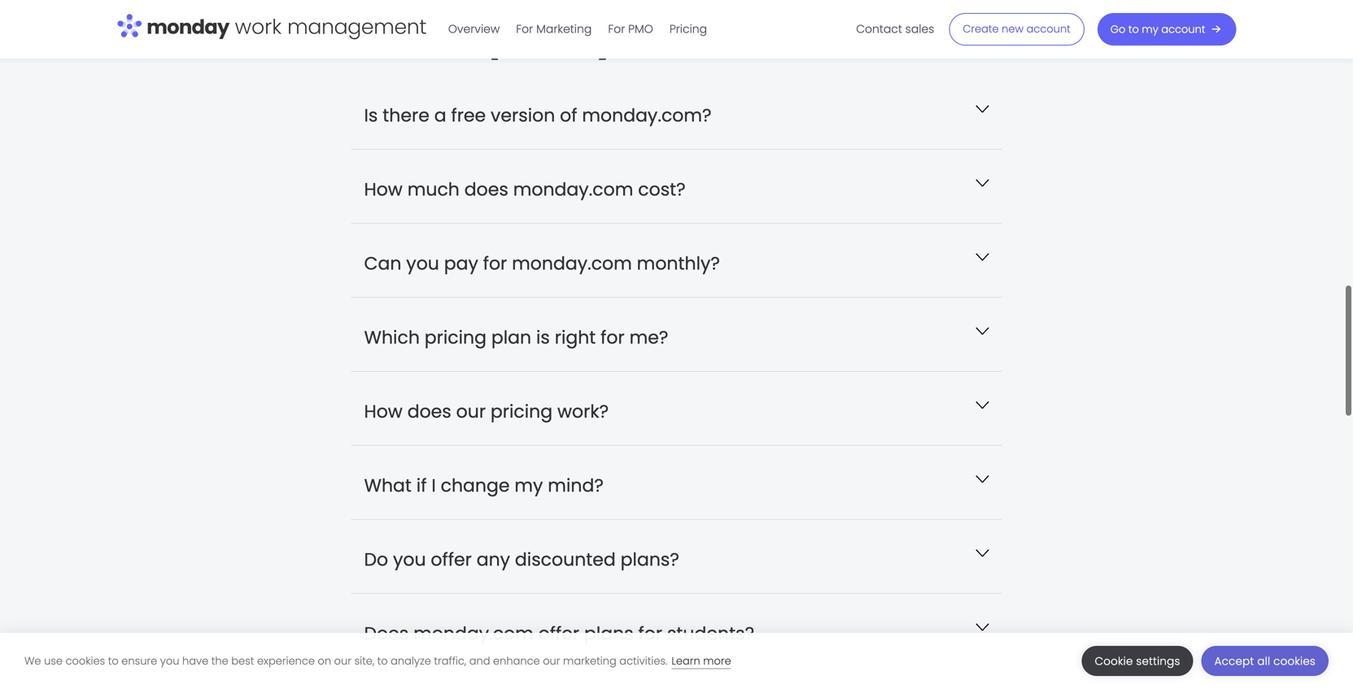 Task type: describe. For each thing, give the bounding box(es) containing it.
does inside dropdown button
[[465, 177, 509, 202]]

offer for monday.com
[[539, 621, 580, 646]]

create new account button
[[950, 13, 1085, 46]]

go
[[1111, 22, 1126, 37]]

for for for marketing
[[516, 21, 533, 37]]

of
[[560, 103, 578, 128]]

frequently
[[419, 13, 618, 63]]

overview link
[[440, 16, 508, 42]]

cookies for use
[[66, 654, 105, 669]]

we use cookies to ensure you have the best experience on our site, to analyze traffic, and enhance our marketing activities. learn more
[[24, 654, 732, 669]]

you for do
[[393, 547, 426, 572]]

dialog containing cookie settings
[[0, 633, 1354, 690]]

what if i change my mind?
[[364, 473, 604, 498]]

my inside button
[[1143, 22, 1159, 37]]

can
[[364, 251, 402, 276]]

for inside dropdown button
[[483, 251, 507, 276]]

can you pay for monday.com monthly?
[[364, 251, 720, 276]]

a
[[435, 103, 447, 128]]

cookie
[[1096, 654, 1134, 669]]

for for for pmo
[[608, 21, 626, 37]]

free
[[451, 103, 486, 128]]

offer for you
[[431, 547, 472, 572]]

sales
[[906, 21, 935, 37]]

go to my account button
[[1098, 13, 1237, 46]]

i
[[432, 473, 436, 498]]

for pmo
[[608, 21, 654, 37]]

pmo
[[629, 21, 654, 37]]

account inside 'button'
[[1027, 22, 1071, 36]]

is there a free version of monday.com? button
[[351, 76, 1003, 149]]

0 horizontal spatial our
[[334, 654, 352, 669]]

accept all cookies
[[1215, 654, 1317, 669]]

how much does monday.com cost? button
[[351, 150, 1003, 223]]

accept
[[1215, 654, 1255, 669]]

analyze
[[391, 654, 431, 669]]

do
[[364, 547, 388, 572]]

2 vertical spatial monday.com
[[414, 621, 534, 646]]

monday.com work management image
[[117, 11, 427, 45]]

use
[[44, 654, 63, 669]]

pricing
[[670, 21, 708, 37]]

ensure
[[122, 654, 157, 669]]

is there a free version of monday.com?
[[364, 103, 712, 128]]

site,
[[355, 654, 375, 669]]

is
[[364, 103, 378, 128]]

overview
[[448, 21, 500, 37]]

which pricing plan is right for me? button
[[351, 298, 1003, 371]]

frequently asked questions
[[419, 13, 935, 63]]

cookies for all
[[1274, 654, 1317, 669]]

2 vertical spatial for
[[639, 621, 663, 646]]

asked
[[626, 13, 741, 63]]

mind?
[[548, 473, 604, 498]]

we
[[24, 654, 41, 669]]

which pricing plan is right for me?
[[364, 325, 669, 350]]

accept all cookies button
[[1202, 646, 1330, 677]]

cookie settings
[[1096, 654, 1181, 669]]

0 horizontal spatial to
[[108, 654, 119, 669]]

do you offer any discounted plans?
[[364, 547, 680, 572]]

activities.
[[620, 654, 668, 669]]

contact sales link
[[849, 16, 943, 42]]

have
[[182, 654, 209, 669]]

1 horizontal spatial for
[[601, 325, 625, 350]]

what if i change my mind? button
[[351, 446, 1003, 519]]

what
[[364, 473, 412, 498]]

and
[[470, 654, 491, 669]]

contact
[[857, 21, 903, 37]]

enhance
[[493, 654, 540, 669]]

questions
[[749, 13, 935, 63]]

0 vertical spatial monday.com
[[514, 177, 634, 202]]

any
[[477, 547, 511, 572]]

version
[[491, 103, 556, 128]]

experience
[[257, 654, 315, 669]]

you for can
[[407, 251, 440, 276]]

much
[[408, 177, 460, 202]]



Task type: vqa. For each thing, say whether or not it's contained in the screenshot.
for to the left
yes



Task type: locate. For each thing, give the bounding box(es) containing it.
1 horizontal spatial to
[[377, 654, 388, 669]]

to right site,
[[377, 654, 388, 669]]

does
[[364, 621, 409, 646]]

learn
[[672, 654, 701, 669]]

0 vertical spatial for
[[483, 251, 507, 276]]

account right the go
[[1162, 22, 1206, 37]]

0 vertical spatial offer
[[431, 547, 472, 572]]

on
[[318, 654, 331, 669]]

2 for from the left
[[608, 21, 626, 37]]

for
[[516, 21, 533, 37], [608, 21, 626, 37]]

my left 'mind?'
[[515, 473, 543, 498]]

monday.com up right
[[512, 251, 632, 276]]

learn more link
[[672, 654, 732, 670]]

is
[[537, 325, 550, 350]]

for
[[483, 251, 507, 276], [601, 325, 625, 350], [639, 621, 663, 646]]

to left ensure
[[108, 654, 119, 669]]

main element
[[440, 0, 1237, 59]]

0 horizontal spatial my
[[515, 473, 543, 498]]

monday.com?
[[582, 103, 712, 128]]

marketing
[[537, 21, 592, 37]]

does up 'i'
[[408, 399, 452, 424]]

which
[[364, 325, 420, 350]]

how for how does our pricing work?
[[364, 399, 403, 424]]

monthly?
[[637, 251, 720, 276]]

do you offer any discounted plans? button
[[351, 520, 1003, 593]]

1 horizontal spatial does
[[465, 177, 509, 202]]

monday.com up and
[[414, 621, 534, 646]]

1 vertical spatial for
[[601, 325, 625, 350]]

does inside dropdown button
[[408, 399, 452, 424]]

pricing inside dropdown button
[[491, 399, 553, 424]]

1 horizontal spatial our
[[456, 399, 486, 424]]

for marketing
[[516, 21, 592, 37]]

how left much
[[364, 177, 403, 202]]

0 horizontal spatial for
[[516, 21, 533, 37]]

pay
[[444, 251, 479, 276]]

account
[[1027, 22, 1071, 36], [1162, 22, 1206, 37]]

0 vertical spatial does
[[465, 177, 509, 202]]

monday.com inside dropdown button
[[512, 251, 632, 276]]

offer left any
[[431, 547, 472, 572]]

best
[[231, 654, 254, 669]]

how up what
[[364, 399, 403, 424]]

1 horizontal spatial cookies
[[1274, 654, 1317, 669]]

0 vertical spatial you
[[407, 251, 440, 276]]

0 horizontal spatial does
[[408, 399, 452, 424]]

does right much
[[465, 177, 509, 202]]

our inside dropdown button
[[456, 399, 486, 424]]

cookies inside accept all cookies button
[[1274, 654, 1317, 669]]

dialog
[[0, 633, 1354, 690]]

1 horizontal spatial account
[[1162, 22, 1206, 37]]

how does our pricing work? button
[[351, 372, 1003, 445]]

right
[[555, 325, 596, 350]]

1 horizontal spatial for
[[608, 21, 626, 37]]

my inside dropdown button
[[515, 473, 543, 498]]

1 horizontal spatial pricing
[[491, 399, 553, 424]]

1 vertical spatial monday.com
[[512, 251, 632, 276]]

students?
[[668, 621, 755, 646]]

does monday.com offer plans for students?
[[364, 621, 755, 646]]

for up activities.
[[639, 621, 663, 646]]

2 how from the top
[[364, 399, 403, 424]]

our up change
[[456, 399, 486, 424]]

create
[[963, 22, 1000, 36]]

create new account
[[963, 22, 1071, 36]]

does
[[465, 177, 509, 202], [408, 399, 452, 424]]

our down does monday.com offer plans for students?
[[543, 654, 561, 669]]

1 vertical spatial my
[[515, 473, 543, 498]]

cookies right all
[[1274, 654, 1317, 669]]

0 horizontal spatial offer
[[431, 547, 472, 572]]

our
[[456, 399, 486, 424], [334, 654, 352, 669], [543, 654, 561, 669]]

for pmo link
[[600, 16, 662, 42]]

my right the go
[[1143, 22, 1159, 37]]

2 horizontal spatial to
[[1129, 22, 1140, 37]]

1 vertical spatial how
[[364, 399, 403, 424]]

for marketing link
[[508, 16, 600, 42]]

cookies right use
[[66, 654, 105, 669]]

if
[[417, 473, 427, 498]]

0 vertical spatial how
[[364, 177, 403, 202]]

to
[[1129, 22, 1140, 37], [108, 654, 119, 669], [377, 654, 388, 669]]

discounted
[[515, 547, 616, 572]]

work?
[[558, 399, 609, 424]]

0 horizontal spatial for
[[483, 251, 507, 276]]

contact sales
[[857, 21, 935, 37]]

monday.com
[[514, 177, 634, 202], [512, 251, 632, 276], [414, 621, 534, 646]]

1 horizontal spatial offer
[[539, 621, 580, 646]]

cost?
[[639, 177, 686, 202]]

plans
[[585, 621, 634, 646]]

you left pay
[[407, 251, 440, 276]]

settings
[[1137, 654, 1181, 669]]

how inside dropdown button
[[364, 399, 403, 424]]

0 vertical spatial pricing
[[425, 325, 487, 350]]

change
[[441, 473, 510, 498]]

you
[[407, 251, 440, 276], [393, 547, 426, 572], [160, 654, 179, 669]]

0 vertical spatial my
[[1143, 22, 1159, 37]]

how much does monday.com cost?
[[364, 177, 686, 202]]

2 vertical spatial you
[[160, 654, 179, 669]]

our right on
[[334, 654, 352, 669]]

there
[[383, 103, 430, 128]]

you inside dialog
[[160, 654, 179, 669]]

2 horizontal spatial our
[[543, 654, 561, 669]]

how does our pricing work?
[[364, 399, 609, 424]]

offer up marketing
[[539, 621, 580, 646]]

monday.com down 'of'
[[514, 177, 634, 202]]

me?
[[630, 325, 669, 350]]

1 vertical spatial does
[[408, 399, 452, 424]]

2 horizontal spatial for
[[639, 621, 663, 646]]

1 how from the top
[[364, 177, 403, 202]]

to right the go
[[1129, 22, 1140, 37]]

pricing link
[[662, 16, 716, 42]]

1 for from the left
[[516, 21, 533, 37]]

how
[[364, 177, 403, 202], [364, 399, 403, 424]]

0 horizontal spatial pricing
[[425, 325, 487, 350]]

1 vertical spatial you
[[393, 547, 426, 572]]

account inside button
[[1162, 22, 1206, 37]]

how for how much does monday.com cost?
[[364, 177, 403, 202]]

marketing
[[563, 654, 617, 669]]

pricing
[[425, 325, 487, 350], [491, 399, 553, 424]]

plans?
[[621, 547, 680, 572]]

offer inside dropdown button
[[431, 547, 472, 572]]

can you pay for monday.com monthly? button
[[351, 224, 1003, 297]]

for left pmo
[[608, 21, 626, 37]]

for left me?
[[601, 325, 625, 350]]

go to my account
[[1111, 22, 1206, 37]]

the
[[212, 654, 229, 669]]

1 horizontal spatial my
[[1143, 22, 1159, 37]]

for inside 'link'
[[608, 21, 626, 37]]

1 cookies from the left
[[66, 654, 105, 669]]

more
[[704, 654, 732, 669]]

to inside button
[[1129, 22, 1140, 37]]

0 horizontal spatial account
[[1027, 22, 1071, 36]]

2 cookies from the left
[[1274, 654, 1317, 669]]

how inside dropdown button
[[364, 177, 403, 202]]

offer inside dropdown button
[[539, 621, 580, 646]]

0 horizontal spatial cookies
[[66, 654, 105, 669]]

account right new
[[1027, 22, 1071, 36]]

cookie settings button
[[1083, 646, 1194, 677]]

for right pay
[[483, 251, 507, 276]]

does monday.com offer plans for students? button
[[351, 594, 1003, 667]]

for left marketing in the left of the page
[[516, 21, 533, 37]]

all
[[1258, 654, 1271, 669]]

pricing left work?
[[491, 399, 553, 424]]

pricing left plan
[[425, 325, 487, 350]]

you left have
[[160, 654, 179, 669]]

traffic,
[[434, 654, 467, 669]]

plan
[[492, 325, 532, 350]]

pricing inside dropdown button
[[425, 325, 487, 350]]

you right do
[[393, 547, 426, 572]]

1 vertical spatial offer
[[539, 621, 580, 646]]

my
[[1143, 22, 1159, 37], [515, 473, 543, 498]]

new
[[1002, 22, 1024, 36]]

1 vertical spatial pricing
[[491, 399, 553, 424]]

offer
[[431, 547, 472, 572], [539, 621, 580, 646]]



